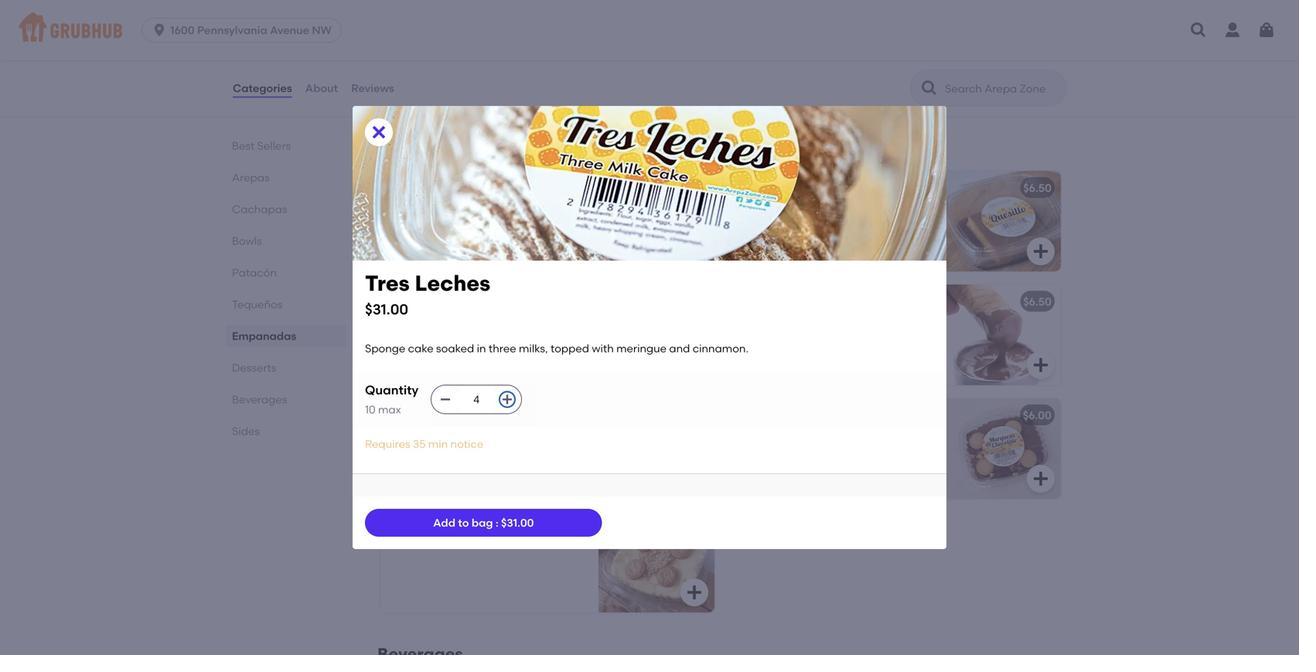 Task type: locate. For each thing, give the bounding box(es) containing it.
1 made from the left
[[546, 34, 577, 47]]

svg image
[[1032, 73, 1050, 91], [1032, 242, 1050, 261], [1032, 469, 1050, 488], [685, 583, 704, 602]]

2 vertical spatial de
[[446, 522, 460, 535]]

$6.50 for tequeños de nutella 'image'
[[1023, 295, 1052, 308]]

empanada,
[[481, 34, 543, 47], [799, 34, 861, 47]]

corn
[[414, 49, 438, 63], [736, 49, 760, 63]]

1 horizontal spatial empanada,
[[799, 34, 861, 47]]

1 horizontal spatial cinnamon.
[[693, 342, 749, 355]]

sponge down tres leches
[[390, 203, 430, 216]]

1 $6.50 from the top
[[1023, 181, 1052, 194]]

quantity
[[365, 382, 419, 398]]

leches for tres leches
[[414, 181, 452, 194]]

0 vertical spatial topped
[[390, 219, 428, 232]]

in
[[502, 203, 511, 216], [477, 342, 486, 355]]

35
[[413, 437, 426, 450]]

with
[[898, 34, 919, 47], [390, 49, 412, 63], [529, 49, 551, 63], [851, 49, 873, 63], [431, 219, 453, 232], [592, 342, 614, 355]]

and inside sponge cake soaked in three milks, topped with meringue and cinnamon.
[[508, 219, 529, 232]]

1 horizontal spatial corn
[[736, 49, 760, 63]]

de left mano
[[501, 295, 515, 308]]

0 horizontal spatial in
[[477, 342, 486, 355]]

bowls
[[232, 234, 262, 247]]

tres leches image
[[599, 171, 715, 271]]

sponge cake soaked in three milks, topped with meringue and cinnamon.
[[390, 203, 573, 248], [365, 342, 749, 355]]

1 vertical spatial in
[[477, 342, 486, 355]]

1 corn from the left
[[414, 49, 438, 63]]

golfeado con queso de mano button
[[381, 285, 715, 385]]

golfeado con queso de mano
[[390, 295, 548, 308]]

leches
[[414, 181, 452, 194], [415, 270, 491, 296]]

desserts up tres leches
[[377, 134, 447, 154]]

flour up octopus,
[[441, 49, 464, 63]]

pie de limon unit
[[390, 409, 482, 422]]

0 horizontal spatial made
[[546, 34, 577, 47]]

sponge
[[390, 203, 430, 216], [365, 342, 405, 355]]

cinnamon.
[[390, 235, 446, 248], [693, 342, 749, 355]]

empanada, inside the venezuelan-style empanada, made with corn flour and stuffed with shrimp, octopus, mussels, fish, and squid.
[[481, 34, 543, 47]]

corn inside venezuelan empanada, made with corn flour and stuffed with latin cheese, beans, shredded beef, and plantains.
[[736, 49, 760, 63]]

con
[[442, 295, 462, 308]]

tres
[[390, 181, 412, 194], [365, 270, 410, 296]]

0 vertical spatial cinnamon.
[[390, 235, 446, 248]]

0 vertical spatial tres
[[390, 181, 412, 194]]

0 vertical spatial de
[[501, 295, 515, 308]]

svg image
[[1190, 21, 1208, 39], [1258, 21, 1276, 39], [152, 22, 167, 38], [370, 123, 388, 141], [685, 242, 704, 261], [685, 356, 704, 374], [1032, 356, 1050, 374], [439, 393, 452, 406], [501, 393, 514, 406], [685, 469, 704, 488]]

desserts
[[377, 134, 447, 154], [232, 361, 276, 374]]

de right pie
[[409, 409, 423, 422]]

0 horizontal spatial meringue
[[456, 219, 506, 232]]

$6.50
[[1023, 181, 1052, 194], [1023, 295, 1052, 308]]

tres leches
[[390, 181, 452, 194]]

stuffed inside venezuelan empanada, made with corn flour and stuffed with latin cheese, beans, shredded beef, and plantains.
[[812, 49, 849, 63]]

quesillo
[[736, 181, 779, 194]]

$6.50 button
[[727, 285, 1061, 385]]

made up fish,
[[546, 34, 577, 47]]

squid.
[[390, 81, 421, 94]]

cake
[[433, 203, 458, 216], [408, 342, 434, 355]]

0 horizontal spatial $31.00
[[365, 301, 408, 318]]

1 vertical spatial de
[[409, 409, 423, 422]]

empanada, up the mussels,
[[481, 34, 543, 47]]

0 horizontal spatial de
[[409, 409, 423, 422]]

tres inside tres leches $31.00
[[365, 270, 410, 296]]

1 horizontal spatial de
[[446, 522, 460, 535]]

0 vertical spatial sponge cake soaked in three milks, topped with meringue and cinnamon.
[[390, 203, 573, 248]]

1 empanada, from the left
[[481, 34, 543, 47]]

$31.00
[[365, 301, 408, 318], [501, 516, 534, 529]]

1600
[[170, 24, 195, 37]]

empanada, up shredded
[[799, 34, 861, 47]]

1 vertical spatial $31.00
[[501, 516, 534, 529]]

add to bag : $31.00
[[433, 516, 534, 529]]

1 vertical spatial meringue
[[616, 342, 667, 355]]

1 stuffed from the left
[[490, 49, 527, 63]]

$6.50 for quesillo image
[[1023, 181, 1052, 194]]

main navigation navigation
[[0, 0, 1299, 60]]

0 vertical spatial leches
[[414, 181, 452, 194]]

2 horizontal spatial de
[[501, 295, 515, 308]]

de for pie de limon unit
[[409, 409, 423, 422]]

leches inside tres leches $31.00
[[415, 270, 491, 296]]

1 horizontal spatial topped
[[551, 342, 589, 355]]

pennsylvania
[[197, 24, 267, 37]]

milks,
[[544, 203, 573, 216], [519, 342, 548, 355]]

mariscos empanada image
[[599, 1, 715, 102]]

0 vertical spatial in
[[502, 203, 511, 216]]

unit
[[460, 409, 482, 422]]

$31.00 right :
[[501, 516, 534, 529]]

0 vertical spatial sponge
[[390, 203, 430, 216]]

de left bag
[[446, 522, 460, 535]]

made up latin on the top
[[864, 34, 895, 47]]

latin
[[876, 49, 899, 63]]

about
[[305, 81, 338, 95]]

topped
[[390, 219, 428, 232], [551, 342, 589, 355]]

Search Arepa Zone search field
[[944, 81, 1062, 96]]

sponge cake soaked in three milks, topped with meringue and cinnamon. down tres leches
[[390, 203, 573, 248]]

2 $6.50 from the top
[[1023, 295, 1052, 308]]

notice
[[451, 437, 484, 450]]

stuffed up shredded
[[812, 49, 849, 63]]

mano
[[518, 295, 548, 308]]

stuffed
[[490, 49, 527, 63], [812, 49, 849, 63]]

corn up cheese,
[[736, 49, 760, 63]]

0 horizontal spatial corn
[[414, 49, 438, 63]]

made inside the venezuelan-style empanada, made with corn flour and stuffed with shrimp, octopus, mussels, fish, and squid.
[[546, 34, 577, 47]]

0 horizontal spatial stuffed
[[490, 49, 527, 63]]

2 stuffed from the left
[[812, 49, 849, 63]]

corn down "venezuelan-" at the top left of the page
[[414, 49, 438, 63]]

0 vertical spatial cake
[[433, 203, 458, 216]]

quantity 10 max
[[365, 382, 419, 416]]

1 vertical spatial soaked
[[436, 342, 474, 355]]

milks, inside sponge cake soaked in three milks, topped with meringue and cinnamon.
[[544, 203, 573, 216]]

2 made from the left
[[864, 34, 895, 47]]

$6.00
[[1023, 409, 1052, 422]]

0 vertical spatial $31.00
[[365, 301, 408, 318]]

cachapas
[[232, 203, 287, 216]]

tres for tres leches $31.00
[[365, 270, 410, 296]]

0 vertical spatial meringue
[[456, 219, 506, 232]]

1 vertical spatial topped
[[551, 342, 589, 355]]

1 vertical spatial cake
[[408, 342, 434, 355]]

and
[[467, 49, 488, 63], [789, 49, 810, 63], [549, 65, 570, 78], [898, 65, 919, 78], [508, 219, 529, 232], [669, 342, 690, 355]]

parchita
[[462, 522, 508, 535]]

0 horizontal spatial desserts
[[232, 361, 276, 374]]

venezuelan-style empanada, made with corn flour and stuffed with shrimp, octopus, mussels, fish, and squid.
[[390, 34, 577, 94]]

0 horizontal spatial topped
[[390, 219, 428, 232]]

2 flour from the left
[[763, 49, 786, 63]]

three
[[513, 203, 541, 216], [489, 342, 516, 355]]

tequeños de nutella image
[[945, 285, 1061, 385]]

requires 35 min notice
[[365, 437, 484, 450]]

style
[[455, 34, 479, 47]]

de
[[501, 295, 515, 308], [409, 409, 423, 422], [446, 522, 460, 535]]

2 corn from the left
[[736, 49, 760, 63]]

desserts up beverages at the bottom
[[232, 361, 276, 374]]

sides
[[232, 425, 260, 438]]

1 horizontal spatial desserts
[[377, 134, 447, 154]]

best sellers
[[232, 139, 291, 152]]

0 vertical spatial $6.50
[[1023, 181, 1052, 194]]

0 horizontal spatial flour
[[441, 49, 464, 63]]

flour
[[441, 49, 464, 63], [763, 49, 786, 63]]

flour inside venezuelan empanada, made with corn flour and stuffed with latin cheese, beans, shredded beef, and plantains.
[[763, 49, 786, 63]]

cake down tres leches
[[433, 203, 458, 216]]

reviews button
[[350, 60, 395, 116]]

1 flour from the left
[[441, 49, 464, 63]]

$31.00 inside tres leches $31.00
[[365, 301, 408, 318]]

marquesa de parchita
[[390, 522, 508, 535]]

$31.00 left con
[[365, 301, 408, 318]]

1 horizontal spatial in
[[502, 203, 511, 216]]

made
[[546, 34, 577, 47], [864, 34, 895, 47]]

1 vertical spatial cinnamon.
[[693, 342, 749, 355]]

reviews
[[351, 81, 394, 95]]

flour down 'venezuelan'
[[763, 49, 786, 63]]

corn inside the venezuelan-style empanada, made with corn flour and stuffed with shrimp, octopus, mussels, fish, and squid.
[[414, 49, 438, 63]]

plantains.
[[736, 81, 788, 94]]

0 vertical spatial desserts
[[377, 134, 447, 154]]

1 vertical spatial leches
[[415, 270, 491, 296]]

meringue
[[456, 219, 506, 232], [616, 342, 667, 355]]

cake inside sponge cake soaked in three milks, topped with meringue and cinnamon.
[[433, 203, 458, 216]]

0 horizontal spatial cinnamon.
[[390, 235, 446, 248]]

soaked
[[461, 203, 499, 216], [436, 342, 474, 355]]

add
[[433, 516, 456, 529]]

stuffed inside the venezuelan-style empanada, made with corn flour and stuffed with shrimp, octopus, mussels, fish, and squid.
[[490, 49, 527, 63]]

$6.50 inside button
[[1023, 295, 1052, 308]]

svg image for quesillo image
[[1032, 242, 1050, 261]]

1 horizontal spatial flour
[[763, 49, 786, 63]]

sponge cake soaked in three milks, topped with meringue and cinnamon. down mano
[[365, 342, 749, 355]]

with inside sponge cake soaked in three milks, topped with meringue and cinnamon.
[[431, 219, 453, 232]]

1 vertical spatial desserts
[[232, 361, 276, 374]]

cake down golfeado
[[408, 342, 434, 355]]

categories
[[233, 81, 292, 95]]

pie de limon unit button
[[381, 398, 715, 499]]

1 horizontal spatial made
[[864, 34, 895, 47]]

1 vertical spatial sponge
[[365, 342, 405, 355]]

1 horizontal spatial stuffed
[[812, 49, 849, 63]]

0 vertical spatial milks,
[[544, 203, 573, 216]]

sponge up quantity
[[365, 342, 405, 355]]

2 empanada, from the left
[[799, 34, 861, 47]]

tres leches $31.00
[[365, 270, 491, 318]]

stuffed up the mussels,
[[490, 49, 527, 63]]

1 vertical spatial $6.50
[[1023, 295, 1052, 308]]

svg image for the marquesa de chocolate image
[[1032, 469, 1050, 488]]

0 vertical spatial soaked
[[461, 203, 499, 216]]

queso
[[465, 295, 499, 308]]

0 horizontal spatial empanada,
[[481, 34, 543, 47]]

1 vertical spatial tres
[[365, 270, 410, 296]]

cheese,
[[736, 65, 777, 78]]



Task type: vqa. For each thing, say whether or not it's contained in the screenshot.
"Careers" 'link'
no



Task type: describe. For each thing, give the bounding box(es) containing it.
venezuelan-
[[390, 34, 455, 47]]

beans,
[[779, 65, 815, 78]]

1 vertical spatial milks,
[[519, 342, 548, 355]]

meringue inside sponge cake soaked in three milks, topped with meringue and cinnamon.
[[456, 219, 506, 232]]

1 horizontal spatial $31.00
[[501, 516, 534, 529]]

arepas
[[232, 171, 270, 184]]

sellers
[[257, 139, 291, 152]]

cinnamon. inside sponge cake soaked in three milks, topped with meringue and cinnamon.
[[390, 235, 446, 248]]

empanada, inside venezuelan empanada, made with corn flour and stuffed with latin cheese, beans, shredded beef, and plantains.
[[799, 34, 861, 47]]

categories button
[[232, 60, 293, 116]]

pie
[[390, 409, 406, 422]]

beef,
[[870, 65, 896, 78]]

de inside button
[[501, 295, 515, 308]]

shrimp,
[[390, 65, 428, 78]]

nw
[[312, 24, 332, 37]]

search icon image
[[920, 79, 939, 97]]

made inside venezuelan empanada, made with corn flour and stuffed with latin cheese, beans, shredded beef, and plantains.
[[864, 34, 895, 47]]

venezuelan empanada, made with corn flour and stuffed with latin cheese, beans, shredded beef, and plantains. button
[[727, 1, 1061, 102]]

best
[[232, 139, 255, 152]]

1 vertical spatial sponge cake soaked in three milks, topped with meringue and cinnamon.
[[365, 342, 749, 355]]

leches for tres leches $31.00
[[415, 270, 491, 296]]

1600 pennsylvania avenue nw
[[170, 24, 332, 37]]

beverages
[[232, 393, 287, 406]]

fish,
[[526, 65, 547, 78]]

topped inside sponge cake soaked in three milks, topped with meringue and cinnamon.
[[390, 219, 428, 232]]

svg image for pabellón empanada image
[[1032, 73, 1050, 91]]

tres for tres leches
[[390, 181, 412, 194]]

golfeado con queso de mano image
[[599, 285, 715, 385]]

min
[[428, 437, 448, 450]]

de for marquesa de parchita
[[446, 522, 460, 535]]

about button
[[304, 60, 339, 116]]

marquesa de parchita image
[[599, 512, 715, 612]]

sponge inside sponge cake soaked in three milks, topped with meringue and cinnamon.
[[390, 203, 430, 216]]

marquesa de chocolate image
[[945, 398, 1061, 499]]

venezuelan-style empanada, made with corn flour and stuffed with shrimp, octopus, mussels, fish, and squid. button
[[381, 1, 715, 102]]

max
[[378, 403, 401, 416]]

Input item quantity number field
[[460, 385, 494, 413]]

pabellón empanada image
[[945, 1, 1061, 102]]

0 vertical spatial three
[[513, 203, 541, 216]]

flour inside the venezuelan-style empanada, made with corn flour and stuffed with shrimp, octopus, mussels, fish, and squid.
[[441, 49, 464, 63]]

$6.00 button
[[727, 398, 1061, 499]]

quesillo image
[[945, 171, 1061, 271]]

:
[[496, 516, 499, 529]]

svg image for the marquesa de parchita image
[[685, 583, 704, 602]]

venezuelan empanada, made with corn flour and stuffed with latin cheese, beans, shredded beef, and plantains.
[[736, 34, 919, 94]]

to
[[458, 516, 469, 529]]

venezuelan
[[736, 34, 797, 47]]

pie de limon unit image
[[599, 398, 715, 499]]

empanadas
[[232, 329, 296, 343]]

golfeado
[[390, 295, 440, 308]]

marquesa
[[390, 522, 443, 535]]

10
[[365, 403, 376, 416]]

bag
[[472, 516, 493, 529]]

mussels,
[[479, 65, 523, 78]]

limon
[[425, 409, 458, 422]]

svg image inside 1600 pennsylvania avenue nw button
[[152, 22, 167, 38]]

1 vertical spatial three
[[489, 342, 516, 355]]

soaked inside sponge cake soaked in three milks, topped with meringue and cinnamon.
[[461, 203, 499, 216]]

1 horizontal spatial meringue
[[616, 342, 667, 355]]

requires
[[365, 437, 410, 450]]

avenue
[[270, 24, 309, 37]]

marquesa de parchita button
[[381, 512, 715, 612]]

tequeños
[[232, 298, 283, 311]]

1600 pennsylvania avenue nw button
[[142, 18, 348, 43]]

patacón
[[232, 266, 277, 279]]

octopus,
[[431, 65, 477, 78]]

$7.75
[[680, 181, 705, 194]]

shredded
[[817, 65, 867, 78]]



